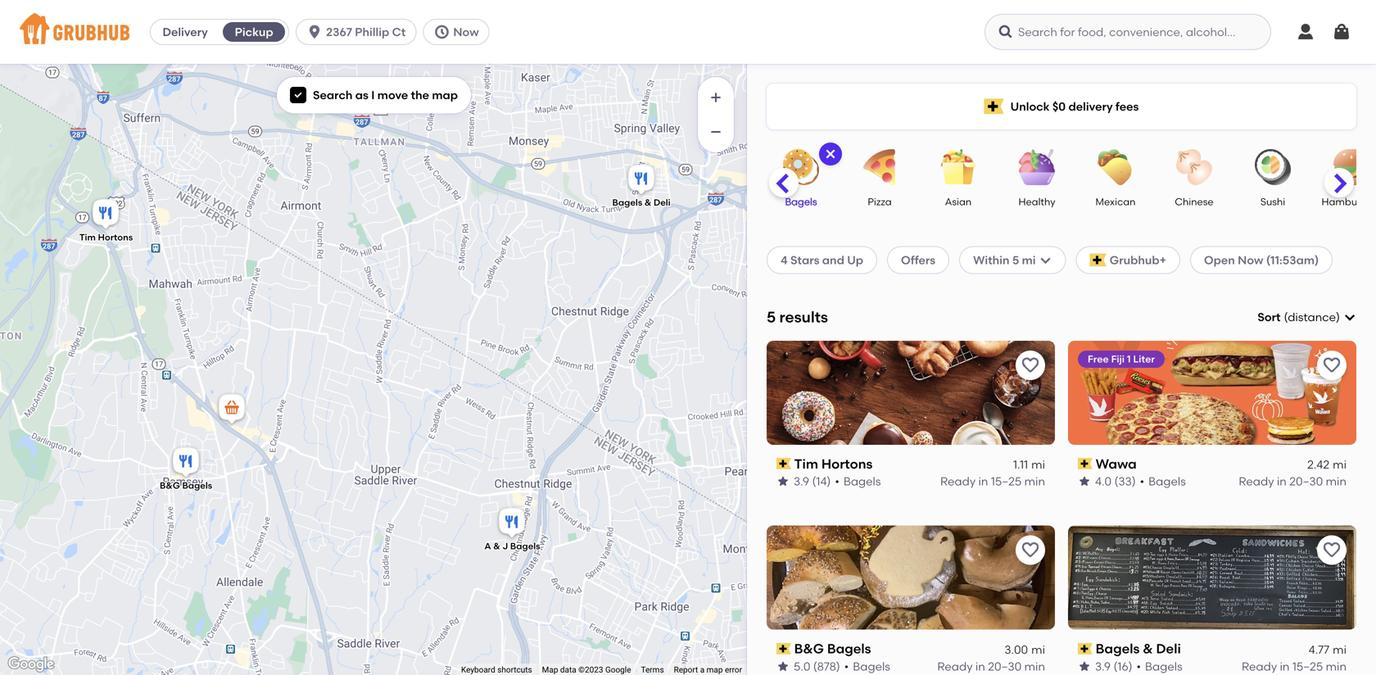 Task type: describe. For each thing, give the bounding box(es) containing it.
0 horizontal spatial 5
[[767, 308, 776, 326]]

keyboard shortcuts
[[461, 665, 532, 675]]

and
[[823, 253, 845, 267]]

within
[[974, 253, 1010, 267]]

liter
[[1134, 353, 1156, 365]]

healthy
[[1019, 196, 1056, 208]]

ready in 20–30 min for wawa
[[1239, 474, 1347, 488]]

4 stars and up
[[781, 253, 864, 267]]

• for bagels & deli
[[1137, 660, 1142, 673]]

2367
[[326, 25, 352, 39]]

none field containing sort
[[1258, 309, 1357, 326]]

results
[[780, 308, 829, 326]]

subscription pass image for bagels & deli
[[1078, 643, 1093, 655]]

keyboard
[[461, 665, 496, 675]]

wawa
[[1096, 456, 1137, 472]]

4.0 (33)
[[1096, 474, 1136, 488]]

mi for hortons
[[1032, 458, 1046, 472]]

ready in 15–25 min for tim hortons
[[941, 474, 1046, 488]]

open now (11:53am)
[[1205, 253, 1320, 267]]

move
[[378, 88, 408, 102]]

(11:53am)
[[1267, 253, 1320, 267]]

bagels & deli logo image
[[1069, 526, 1357, 630]]

1 vertical spatial b&g bagels
[[795, 641, 872, 657]]

2.42 mi
[[1308, 458, 1347, 472]]

j
[[503, 541, 508, 552]]

2 vertical spatial &
[[1143, 641, 1154, 657]]

save this restaurant image for bagels & deli
[[1323, 541, 1342, 560]]

• bagels for tim hortons
[[835, 474, 881, 488]]

in for wawa
[[1278, 474, 1287, 488]]

tim hortons logo image
[[767, 341, 1056, 445]]

save this restaurant image for tim hortons
[[1021, 356, 1041, 375]]

asian
[[946, 196, 972, 208]]

ct
[[392, 25, 406, 39]]

• bagels for b&g bagels
[[845, 660, 891, 673]]

the
[[411, 88, 429, 102]]

b&g bagels image
[[170, 445, 202, 481]]

3.9 for bagels & deli
[[1096, 660, 1111, 673]]

as
[[355, 88, 369, 102]]

b&g bagels logo image
[[767, 526, 1056, 630]]

min for wawa
[[1326, 474, 1347, 488]]

tim hortons inside map region
[[79, 232, 133, 243]]

1 horizontal spatial now
[[1238, 253, 1264, 267]]

1.11 mi
[[1014, 458, 1046, 472]]

©2023
[[579, 665, 604, 675]]

offers
[[902, 253, 936, 267]]

2.42
[[1308, 458, 1330, 472]]

unlock
[[1011, 99, 1050, 113]]

report
[[674, 665, 698, 675]]

20–30 for b&g bagels
[[989, 660, 1022, 673]]

wawa logo image
[[1069, 341, 1357, 445]]

fees
[[1116, 99, 1139, 113]]

hamburger
[[1322, 196, 1377, 208]]

wawa image
[[216, 392, 248, 428]]

sushi image
[[1245, 149, 1302, 185]]

ready for tim hortons
[[941, 474, 976, 488]]

map
[[542, 665, 558, 675]]

pickup button
[[220, 19, 289, 45]]

up
[[848, 253, 864, 267]]

mi for &
[[1333, 643, 1347, 657]]

min for bagels & deli
[[1326, 660, 1347, 673]]

1.11
[[1014, 458, 1029, 472]]

ready for b&g bagels
[[938, 660, 973, 673]]

(33)
[[1115, 474, 1136, 488]]

grubhub plus flag logo image for grubhub+
[[1090, 254, 1107, 267]]

3.9 for tim hortons
[[794, 474, 810, 488]]

2367 phillip ct
[[326, 25, 406, 39]]

fiji
[[1112, 353, 1125, 365]]

search as i move the map
[[313, 88, 458, 102]]

in for b&g bagels
[[976, 660, 986, 673]]

0 vertical spatial &
[[645, 197, 652, 208]]

1 horizontal spatial hortons
[[822, 456, 873, 472]]

stars
[[791, 253, 820, 267]]

sort ( distance )
[[1258, 310, 1341, 324]]

ready for bagels & deli
[[1242, 660, 1278, 673]]

terms link
[[641, 665, 664, 675]]

a & j bagels image
[[496, 506, 529, 542]]

delivery
[[1069, 99, 1113, 113]]

in for bagels & deli
[[1281, 660, 1290, 673]]

0 horizontal spatial map
[[432, 88, 458, 102]]

svg image right "within 5 mi" at top right
[[1040, 254, 1053, 267]]

shortcuts
[[498, 665, 532, 675]]

• for b&g bagels
[[845, 660, 849, 673]]

4.77 mi
[[1309, 643, 1347, 657]]

4.0
[[1096, 474, 1112, 488]]

a & j bagels
[[485, 541, 541, 552]]

mi right "within"
[[1022, 253, 1036, 267]]

0 horizontal spatial save this restaurant image
[[1021, 541, 1041, 560]]

error
[[725, 665, 742, 675]]

sushi
[[1261, 196, 1286, 208]]

a
[[485, 541, 491, 552]]

open
[[1205, 253, 1236, 267]]

min for b&g bagels
[[1025, 660, 1046, 673]]

free
[[1088, 353, 1109, 365]]

healthy image
[[1009, 149, 1066, 185]]

save this restaurant button for bagels & deli
[[1318, 536, 1347, 565]]

i
[[371, 88, 375, 102]]

4
[[781, 253, 788, 267]]

delivery
[[163, 25, 208, 39]]

1 horizontal spatial deli
[[1157, 641, 1182, 657]]

• bagels for wawa
[[1140, 474, 1187, 488]]

1
[[1128, 353, 1131, 365]]

grubhub+
[[1110, 253, 1167, 267]]

map data ©2023 google
[[542, 665, 631, 675]]



Task type: locate. For each thing, give the bounding box(es) containing it.
subscription pass image for b&g bagels
[[777, 643, 791, 655]]

ready for wawa
[[1239, 474, 1275, 488]]

0 horizontal spatial bagels & deli
[[613, 197, 671, 208]]

bagels image
[[773, 149, 830, 185]]

grubhub plus flag logo image for unlock $0 delivery fees
[[985, 99, 1004, 114]]

2 horizontal spatial &
[[1143, 641, 1154, 657]]

0 vertical spatial grubhub plus flag logo image
[[985, 99, 1004, 114]]

tim inside map region
[[79, 232, 96, 243]]

tim hortons image
[[89, 197, 122, 233]]

0 vertical spatial hortons
[[98, 232, 133, 243]]

3.9 left (14)
[[794, 474, 810, 488]]

minus icon image
[[708, 124, 724, 140]]

(14)
[[813, 474, 831, 488]]

0 vertical spatial 20–30
[[1290, 474, 1324, 488]]

0 horizontal spatial ready in 15–25 min
[[941, 474, 1046, 488]]

• right (878)
[[845, 660, 849, 673]]

0 vertical spatial 15–25
[[991, 474, 1022, 488]]

0 vertical spatial b&g bagels
[[160, 480, 212, 491]]

svg image inside "2367 phillip ct" button
[[307, 24, 323, 40]]

b&g
[[160, 480, 180, 491], [795, 641, 824, 657]]

3.9
[[794, 474, 810, 488], [1096, 660, 1111, 673]]

google image
[[4, 654, 58, 675]]

• right (16)
[[1137, 660, 1142, 673]]

star icon image down subscription pass image at the bottom of page
[[777, 475, 790, 488]]

1 vertical spatial b&g
[[795, 641, 824, 657]]

now right ct
[[453, 25, 479, 39]]

Search for food, convenience, alcohol... search field
[[985, 14, 1272, 50]]

grubhub plus flag logo image left unlock
[[985, 99, 1004, 114]]

save this restaurant button for tim hortons
[[1016, 351, 1046, 380]]

5 left results
[[767, 308, 776, 326]]

star icon image left 5.0
[[777, 660, 790, 673]]

map
[[432, 88, 458, 102], [707, 665, 723, 675]]

1 horizontal spatial map
[[707, 665, 723, 675]]

min for tim hortons
[[1025, 474, 1046, 488]]

star icon image left 4.0
[[1078, 475, 1092, 488]]

a
[[700, 665, 705, 675]]

now button
[[423, 19, 496, 45]]

phillip
[[355, 25, 390, 39]]

0 horizontal spatial deli
[[654, 197, 671, 208]]

1 horizontal spatial &
[[645, 197, 652, 208]]

subscription pass image for wawa
[[1078, 458, 1093, 470]]

20–30 down 2.42
[[1290, 474, 1324, 488]]

1 horizontal spatial b&g bagels
[[795, 641, 872, 657]]

1 vertical spatial 20–30
[[989, 660, 1022, 673]]

1 vertical spatial 5
[[767, 308, 776, 326]]

svg image inside field
[[1344, 311, 1357, 324]]

now right open at right top
[[1238, 253, 1264, 267]]

tim hortons
[[79, 232, 133, 243], [795, 456, 873, 472]]

star icon image
[[777, 475, 790, 488], [1078, 475, 1092, 488], [777, 660, 790, 673], [1078, 660, 1092, 673]]

• for wawa
[[1140, 474, 1145, 488]]

1 vertical spatial save this restaurant image
[[1021, 541, 1041, 560]]

1 vertical spatial hortons
[[822, 456, 873, 472]]

1 vertical spatial &
[[494, 541, 500, 552]]

20–30 for wawa
[[1290, 474, 1324, 488]]

0 horizontal spatial hortons
[[98, 232, 133, 243]]

20–30
[[1290, 474, 1324, 488], [989, 660, 1022, 673]]

1 vertical spatial deli
[[1157, 641, 1182, 657]]

ready in 15–25 min for bagels & deli
[[1242, 660, 1347, 673]]

1 horizontal spatial 5
[[1013, 253, 1020, 267]]

ready in 15–25 min
[[941, 474, 1046, 488], [1242, 660, 1347, 673]]

in for tim hortons
[[979, 474, 989, 488]]

15–25 down 4.77 in the bottom right of the page
[[1293, 660, 1324, 673]]

grubhub plus flag logo image left grubhub+
[[1090, 254, 1107, 267]]

2367 phillip ct button
[[296, 19, 423, 45]]

0 vertical spatial bagels & deli
[[613, 197, 671, 208]]

mexican image
[[1088, 149, 1145, 185]]

1 vertical spatial 3.9
[[1096, 660, 1111, 673]]

bagels & deli
[[613, 197, 671, 208], [1096, 641, 1182, 657]]

• bagels right (878)
[[845, 660, 891, 673]]

5
[[1013, 253, 1020, 267], [767, 308, 776, 326]]

ready in 20–30 min
[[1239, 474, 1347, 488], [938, 660, 1046, 673]]

1 vertical spatial map
[[707, 665, 723, 675]]

3.9 (16)
[[1096, 660, 1133, 673]]

(16)
[[1114, 660, 1133, 673]]

0 horizontal spatial 20–30
[[989, 660, 1022, 673]]

3.9 (14)
[[794, 474, 831, 488]]

delivery button
[[151, 19, 220, 45]]

1 horizontal spatial 3.9
[[1096, 660, 1111, 673]]

report a map error link
[[674, 665, 742, 675]]

1 horizontal spatial bagels & deli
[[1096, 641, 1182, 657]]

b&g bagels inside map region
[[160, 480, 212, 491]]

mi
[[1022, 253, 1036, 267], [1032, 458, 1046, 472], [1333, 458, 1347, 472], [1032, 643, 1046, 657], [1333, 643, 1347, 657]]

20–30 down 3.00
[[989, 660, 1022, 673]]

save this restaurant image
[[1323, 356, 1342, 375], [1021, 541, 1041, 560]]

1 vertical spatial 15–25
[[1293, 660, 1324, 673]]

asian image
[[930, 149, 988, 185]]

google
[[606, 665, 631, 675]]

tim
[[79, 232, 96, 243], [795, 456, 819, 472]]

5.0 (878)
[[794, 660, 841, 673]]

search
[[313, 88, 353, 102]]

• right (14)
[[835, 474, 840, 488]]

chinese image
[[1166, 149, 1224, 185]]

0 vertical spatial map
[[432, 88, 458, 102]]

ready
[[941, 474, 976, 488], [1239, 474, 1275, 488], [938, 660, 973, 673], [1242, 660, 1278, 673]]

• for tim hortons
[[835, 474, 840, 488]]

in
[[979, 474, 989, 488], [1278, 474, 1287, 488], [976, 660, 986, 673], [1281, 660, 1290, 673]]

star icon image for tim hortons
[[777, 475, 790, 488]]

15–25 down 1.11
[[991, 474, 1022, 488]]

min down 1.11 mi
[[1025, 474, 1046, 488]]

svg image for now
[[434, 24, 450, 40]]

within 5 mi
[[974, 253, 1036, 267]]

save this restaurant button for b&g bagels
[[1016, 536, 1046, 565]]

0 horizontal spatial 3.9
[[794, 474, 810, 488]]

1 horizontal spatial save this restaurant image
[[1323, 541, 1342, 560]]

min down 4.77 mi
[[1326, 660, 1347, 673]]

0 vertical spatial ready in 15–25 min
[[941, 474, 1046, 488]]

0 vertical spatial deli
[[654, 197, 671, 208]]

1 vertical spatial tim hortons
[[795, 456, 873, 472]]

main navigation navigation
[[0, 0, 1377, 64]]

star icon image left the 3.9 (16)
[[1078, 660, 1092, 673]]

1 vertical spatial bagels & deli
[[1096, 641, 1182, 657]]

)
[[1337, 310, 1341, 324]]

• bagels right (14)
[[835, 474, 881, 488]]

map right a
[[707, 665, 723, 675]]

star icon image for wawa
[[1078, 475, 1092, 488]]

•
[[835, 474, 840, 488], [1140, 474, 1145, 488], [845, 660, 849, 673], [1137, 660, 1142, 673]]

min down 3.00 mi
[[1025, 660, 1046, 673]]

4.77
[[1309, 643, 1330, 657]]

now
[[453, 25, 479, 39], [1238, 253, 1264, 267]]

svg image for search as i move the map
[[293, 90, 303, 100]]

15–25 for bagels & deli
[[1293, 660, 1324, 673]]

0 vertical spatial ready in 20–30 min
[[1239, 474, 1347, 488]]

terms
[[641, 665, 664, 675]]

ready in 15–25 min down 4.77 in the bottom right of the page
[[1242, 660, 1347, 673]]

1 vertical spatial grubhub plus flag logo image
[[1090, 254, 1107, 267]]

1 horizontal spatial save this restaurant image
[[1323, 356, 1342, 375]]

• bagels right (16)
[[1137, 660, 1183, 673]]

0 horizontal spatial now
[[453, 25, 479, 39]]

grubhub plus flag logo image
[[985, 99, 1004, 114], [1090, 254, 1107, 267]]

ready in 20–30 min down 2.42
[[1239, 474, 1347, 488]]

&
[[645, 197, 652, 208], [494, 541, 500, 552], [1143, 641, 1154, 657]]

1 horizontal spatial tim
[[795, 456, 819, 472]]

• bagels right (33)
[[1140, 474, 1187, 488]]

1 vertical spatial ready in 15–25 min
[[1242, 660, 1347, 673]]

distance
[[1288, 310, 1337, 324]]

5.0
[[794, 660, 811, 673]]

15–25
[[991, 474, 1022, 488], [1293, 660, 1324, 673]]

0 horizontal spatial grubhub plus flag logo image
[[985, 99, 1004, 114]]

min down 2.42 mi
[[1326, 474, 1347, 488]]

svg image up unlock
[[998, 24, 1015, 40]]

1 horizontal spatial b&g
[[795, 641, 824, 657]]

sort
[[1258, 310, 1281, 324]]

1 vertical spatial ready in 20–30 min
[[938, 660, 1046, 673]]

keyboard shortcuts button
[[461, 664, 532, 675]]

svg image inside the now button
[[434, 24, 450, 40]]

map right the on the top left of the page
[[432, 88, 458, 102]]

• bagels
[[835, 474, 881, 488], [1140, 474, 1187, 488], [845, 660, 891, 673], [1137, 660, 1183, 673]]

hortons inside map region
[[98, 232, 133, 243]]

svg image left "pizza" image
[[824, 148, 838, 161]]

1 horizontal spatial grubhub plus flag logo image
[[1090, 254, 1107, 267]]

0 horizontal spatial save this restaurant image
[[1021, 356, 1041, 375]]

bagels & deli image
[[625, 162, 658, 198]]

mi right 3.00
[[1032, 643, 1046, 657]]

$0
[[1053, 99, 1066, 113]]

1 vertical spatial tim
[[795, 456, 819, 472]]

plus icon image
[[708, 89, 724, 106]]

0 horizontal spatial &
[[494, 541, 500, 552]]

None field
[[1258, 309, 1357, 326]]

0 horizontal spatial 15–25
[[991, 474, 1022, 488]]

report a map error
[[674, 665, 742, 675]]

save this restaurant button
[[1016, 351, 1046, 380], [1318, 351, 1347, 380], [1016, 536, 1046, 565], [1318, 536, 1347, 565]]

svg image
[[998, 24, 1015, 40], [824, 148, 838, 161], [1040, 254, 1053, 267], [1344, 311, 1357, 324]]

pickup
[[235, 25, 273, 39]]

unlock $0 delivery fees
[[1011, 99, 1139, 113]]

hamburgers image
[[1324, 149, 1377, 185]]

mi for bagels
[[1032, 643, 1046, 657]]

5 right "within"
[[1013, 253, 1020, 267]]

star icon image for b&g bagels
[[777, 660, 790, 673]]

3.00
[[1005, 643, 1029, 657]]

svg image for 2367 phillip ct
[[307, 24, 323, 40]]

bagels
[[785, 196, 818, 208], [613, 197, 643, 208], [844, 474, 881, 488], [1149, 474, 1187, 488], [182, 480, 212, 491], [510, 541, 541, 552], [828, 641, 872, 657], [1096, 641, 1140, 657], [853, 660, 891, 673], [1146, 660, 1183, 673]]

0 horizontal spatial ready in 20–30 min
[[938, 660, 1046, 673]]

1 vertical spatial save this restaurant image
[[1323, 541, 1342, 560]]

1 horizontal spatial ready in 20–30 min
[[1239, 474, 1347, 488]]

deli inside map region
[[654, 197, 671, 208]]

1 horizontal spatial 15–25
[[1293, 660, 1324, 673]]

0 vertical spatial now
[[453, 25, 479, 39]]

bagels & deli inside map region
[[613, 197, 671, 208]]

svg image right )
[[1344, 311, 1357, 324]]

5 results
[[767, 308, 829, 326]]

now inside button
[[453, 25, 479, 39]]

• right (33)
[[1140, 474, 1145, 488]]

svg image
[[1296, 22, 1316, 42], [1333, 22, 1352, 42], [307, 24, 323, 40], [434, 24, 450, 40], [293, 90, 303, 100]]

free fiji 1 liter
[[1088, 353, 1156, 365]]

0 horizontal spatial b&g bagels
[[160, 480, 212, 491]]

ready in 15–25 min down 1.11
[[941, 474, 1046, 488]]

0 vertical spatial 5
[[1013, 253, 1020, 267]]

0 vertical spatial save this restaurant image
[[1323, 356, 1342, 375]]

subscription pass image
[[1078, 458, 1093, 470], [777, 643, 791, 655], [1078, 643, 1093, 655]]

1 horizontal spatial 20–30
[[1290, 474, 1324, 488]]

pizza
[[868, 196, 892, 208]]

0 vertical spatial 3.9
[[794, 474, 810, 488]]

min
[[1025, 474, 1046, 488], [1326, 474, 1347, 488], [1025, 660, 1046, 673], [1326, 660, 1347, 673]]

0 vertical spatial save this restaurant image
[[1021, 356, 1041, 375]]

b&g bagels
[[160, 480, 212, 491], [795, 641, 872, 657]]

pizza image
[[851, 149, 909, 185]]

chinese
[[1176, 196, 1214, 208]]

• bagels for bagels & deli
[[1137, 660, 1183, 673]]

mexican
[[1096, 196, 1136, 208]]

0 vertical spatial b&g
[[160, 480, 180, 491]]

3.9 left (16)
[[1096, 660, 1111, 673]]

ready in 20–30 min for b&g bagels
[[938, 660, 1046, 673]]

star icon image for bagels & deli
[[1078, 660, 1092, 673]]

3.00 mi
[[1005, 643, 1046, 657]]

0 horizontal spatial b&g
[[160, 480, 180, 491]]

0 horizontal spatial tim
[[79, 232, 96, 243]]

1 horizontal spatial tim hortons
[[795, 456, 873, 472]]

map region
[[0, 0, 838, 675]]

svg image inside main navigation navigation
[[998, 24, 1015, 40]]

1 vertical spatial now
[[1238, 253, 1264, 267]]

0 vertical spatial tim hortons
[[79, 232, 133, 243]]

(
[[1285, 310, 1288, 324]]

15–25 for tim hortons
[[991, 474, 1022, 488]]

save this restaurant image
[[1021, 356, 1041, 375], [1323, 541, 1342, 560]]

ready in 20–30 min down 3.00
[[938, 660, 1046, 673]]

mi right 4.77 in the bottom right of the page
[[1333, 643, 1347, 657]]

mi right 1.11
[[1032, 458, 1046, 472]]

hortons
[[98, 232, 133, 243], [822, 456, 873, 472]]

1 horizontal spatial ready in 15–25 min
[[1242, 660, 1347, 673]]

0 vertical spatial tim
[[79, 232, 96, 243]]

b&g inside map region
[[160, 480, 180, 491]]

data
[[560, 665, 577, 675]]

0 horizontal spatial tim hortons
[[79, 232, 133, 243]]

subscription pass image
[[777, 458, 791, 470]]

mi right 2.42
[[1333, 458, 1347, 472]]

(878)
[[814, 660, 841, 673]]



Task type: vqa. For each thing, say whether or not it's contained in the screenshot.
Sushi IMAGE
yes



